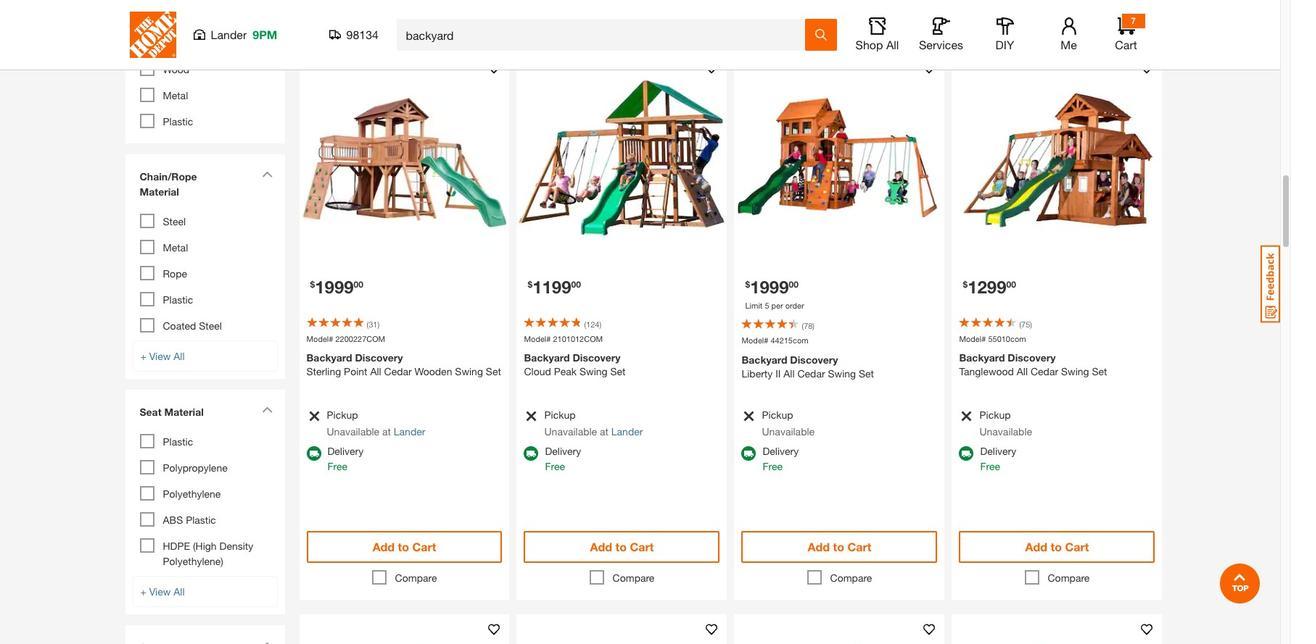 Task type: locate. For each thing, give the bounding box(es) containing it.
cloud peak swing set image
[[517, 53, 727, 263]]

2 delivery from the left
[[545, 445, 581, 458]]

2 pickup unavailable at lander from the left
[[544, 409, 643, 438]]

frame
[[140, 33, 170, 46]]

caret icon image inside 'chain/rope material' link
[[261, 171, 272, 178]]

metal for steel
[[163, 242, 188, 254]]

1 available shipping image from the left
[[524, 447, 539, 461]]

discovery for 1199
[[573, 352, 621, 364]]

diy
[[996, 38, 1014, 52]]

services button
[[918, 17, 964, 52]]

0 vertical spatial + view all
[[140, 350, 185, 363]]

1 $ from the left
[[310, 279, 315, 290]]

3 delivery free from the left
[[763, 445, 799, 473]]

2 unavailable from the left
[[544, 426, 597, 438]]

) up backyard discovery tanglewood all cedar swing set
[[1030, 320, 1032, 329]]

material
[[173, 33, 213, 46], [140, 186, 179, 198], [164, 406, 204, 419]]

pickup down peak
[[544, 409, 576, 421]]

0 vertical spatial view
[[149, 350, 171, 363]]

material inside chain/rope material
[[140, 186, 179, 198]]

0 horizontal spatial at
[[382, 426, 391, 438]]

$ inside $ 1299 00
[[963, 279, 968, 290]]

44215com
[[771, 336, 808, 346]]

31
[[369, 320, 377, 329]]

view down "polyethylene)"
[[149, 586, 171, 598]]

steel
[[163, 215, 186, 228], [199, 320, 222, 332]]

00 inside $ 1199 00
[[571, 279, 581, 290]]

limited stock for pickup image for 1999
[[306, 411, 320, 423]]

1 add from the left
[[373, 540, 395, 554]]

1 pickup unavailable at lander from the left
[[327, 409, 425, 438]]

me
[[1061, 38, 1077, 52]]

1 delivery from the left
[[327, 445, 364, 458]]

00 up order
[[789, 279, 799, 290]]

4 free from the left
[[980, 461, 1000, 473]]

limited stock for pickup image down cloud
[[524, 411, 538, 423]]

2 pickup unavailable from the left
[[980, 409, 1032, 438]]

free for 1999
[[327, 461, 347, 473]]

$ 1999 00
[[310, 277, 363, 297], [745, 277, 799, 297]]

2 vertical spatial plastic link
[[163, 436, 193, 448]]

delivery free
[[327, 445, 364, 473], [545, 445, 581, 473], [763, 445, 799, 473], [980, 445, 1016, 473]]

available shipping image
[[306, 447, 321, 461]]

00 for backyard discovery tanglewood all cedar swing set
[[1006, 279, 1016, 290]]

cedar right ii
[[797, 368, 825, 380]]

1 free from the left
[[327, 461, 347, 473]]

woodland all cedar swing set image
[[952, 615, 1162, 645]]

material right seat
[[164, 406, 204, 419]]

0 horizontal spatial available shipping image
[[524, 447, 539, 461]]

1 horizontal spatial at
[[600, 426, 609, 438]]

delivery free for 1999
[[327, 445, 364, 473]]

monterey all cedar swing set image
[[734, 615, 945, 645]]

2 metal link from the top
[[163, 242, 188, 254]]

2 vertical spatial material
[[164, 406, 204, 419]]

2 horizontal spatial limited stock for pickup image
[[959, 411, 973, 423]]

discovery inside backyard discovery cloud peak swing set
[[573, 352, 621, 364]]

all
[[886, 38, 899, 52], [174, 350, 185, 363], [370, 366, 381, 378], [1017, 366, 1028, 378], [784, 368, 795, 380], [174, 586, 185, 598]]

0 horizontal spatial steel
[[163, 215, 186, 228]]

$ up limit
[[745, 279, 750, 290]]

order
[[785, 301, 804, 310]]

2 horizontal spatial lander
[[611, 426, 643, 438]]

backyard up sterling in the bottom of the page
[[306, 352, 352, 364]]

backyard discovery sterling point all cedar wooden swing set
[[306, 352, 501, 378]]

chain/rope material
[[140, 170, 197, 198]]

compare
[[395, 10, 437, 22], [613, 10, 655, 22], [830, 10, 872, 22], [1048, 10, 1090, 22], [395, 572, 437, 585], [613, 572, 655, 585], [830, 572, 872, 585], [1048, 572, 1090, 585]]

3 unavailable from the left
[[762, 426, 815, 438]]

caret icon image inside seat material 'link'
[[261, 407, 272, 413]]

$ up model# 55010com
[[963, 279, 968, 290]]

+ view all
[[140, 350, 185, 363], [140, 586, 185, 598]]

lander link
[[394, 426, 425, 438], [611, 426, 643, 438]]

discovery for 1999
[[355, 352, 403, 364]]

0 vertical spatial plastic link
[[163, 115, 193, 128]]

1 vertical spatial +
[[140, 586, 146, 598]]

0 horizontal spatial lander link
[[394, 426, 425, 438]]

cedar
[[384, 366, 412, 378], [1031, 366, 1058, 378], [797, 368, 825, 380]]

0 horizontal spatial cedar
[[384, 366, 412, 378]]

3 add to cart button from the left
[[742, 532, 937, 564]]

1999 up model# 2200227com
[[315, 277, 354, 297]]

frame material link
[[132, 25, 277, 58]]

the home depot logo image
[[129, 12, 176, 58]]

limited stock for pickup image
[[306, 411, 320, 423], [524, 411, 538, 423], [959, 411, 973, 423]]

add to cart for 1199
[[590, 540, 654, 554]]

cart for 1999
[[412, 540, 436, 554]]

1 lander link from the left
[[394, 426, 425, 438]]

124
[[586, 320, 600, 329]]

backyard discovery tanglewood all cedar swing set
[[959, 352, 1107, 378]]

all right the shop
[[886, 38, 899, 52]]

0 horizontal spatial pickup unavailable at lander
[[327, 409, 425, 438]]

backyard for 1999
[[306, 352, 352, 364]]

metal link
[[163, 89, 188, 102], [163, 242, 188, 254]]

2 lander link from the left
[[611, 426, 643, 438]]

cedar inside the backyard discovery liberty ii all cedar swing set
[[797, 368, 825, 380]]

cart for limit
[[848, 540, 871, 554]]

pickup down tanglewood
[[980, 409, 1011, 421]]

0 horizontal spatial pickup unavailable
[[762, 409, 815, 438]]

1999 up 5
[[750, 277, 789, 297]]

1 caret icon image from the top
[[261, 171, 272, 178]]

1 vertical spatial view
[[149, 586, 171, 598]]

2 + view all link from the top
[[132, 577, 277, 608]]

caret icon image
[[261, 171, 272, 178], [261, 407, 272, 413], [261, 643, 272, 645]]

1 horizontal spatial lander
[[394, 426, 425, 438]]

1 $ 1999 00 from the left
[[310, 277, 363, 297]]

to
[[398, 540, 409, 554], [616, 540, 627, 554], [833, 540, 844, 554], [1051, 540, 1062, 554]]

discovery down 2200227com
[[355, 352, 403, 364]]

1999
[[315, 277, 354, 297], [750, 277, 789, 297]]

plastic link
[[163, 115, 193, 128], [163, 294, 193, 306], [163, 436, 193, 448]]

view down coated
[[149, 350, 171, 363]]

1 vertical spatial metal
[[163, 242, 188, 254]]

78
[[804, 322, 813, 331]]

00 up 55010com
[[1006, 279, 1016, 290]]

2 caret icon image from the top
[[261, 407, 272, 413]]

1 vertical spatial steel
[[199, 320, 222, 332]]

endeavor all cedar wooden swing set image
[[517, 615, 727, 645]]

all down coated
[[174, 350, 185, 363]]

set inside the backyard discovery liberty ii all cedar swing set
[[859, 368, 874, 380]]

0 horizontal spatial limited stock for pickup image
[[306, 411, 320, 423]]

1 horizontal spatial limited stock for pickup image
[[524, 411, 538, 423]]

add to cart
[[373, 540, 436, 554], [590, 540, 654, 554], [808, 540, 871, 554], [1025, 540, 1089, 554]]

2 at from the left
[[600, 426, 609, 438]]

unavailable for limit
[[762, 426, 815, 438]]

( up 44215com
[[802, 322, 804, 331]]

unavailable down peak
[[544, 426, 597, 438]]

metal link down 'wood' link
[[163, 89, 188, 102]]

2 add to cart button from the left
[[524, 532, 720, 564]]

0 vertical spatial + view all link
[[132, 341, 277, 372]]

limit 5 per order
[[745, 301, 804, 310]]

$ 1999 00 up limit 5 per order
[[745, 277, 799, 297]]

model# left 55010com
[[959, 334, 986, 344]]

1 view from the top
[[149, 350, 171, 363]]

4 to from the left
[[1051, 540, 1062, 554]]

unavailable for 1199
[[544, 426, 597, 438]]

2 add from the left
[[590, 540, 612, 554]]

1 00 from the left
[[354, 279, 363, 290]]

1 vertical spatial + view all link
[[132, 577, 277, 608]]

pickup unavailable at lander for 1999
[[327, 409, 425, 438]]

pickup unavailable for limit
[[762, 409, 815, 438]]

delivery for limit
[[763, 445, 799, 458]]

pickup unavailable at lander down peak
[[544, 409, 643, 438]]

2 $ from the left
[[528, 279, 533, 290]]

2 1999 from the left
[[750, 277, 789, 297]]

1 1999 from the left
[[315, 277, 354, 297]]

swing
[[455, 366, 483, 378], [580, 366, 608, 378], [1061, 366, 1089, 378], [828, 368, 856, 380]]

all down "polyethylene)"
[[174, 586, 185, 598]]

discovery inside the backyard discovery sterling point all cedar wooden swing set
[[355, 352, 403, 364]]

1 + view all link from the top
[[132, 341, 277, 372]]

+ view all link for steel
[[132, 341, 277, 372]]

pickup
[[327, 409, 358, 421], [544, 409, 576, 421], [762, 409, 793, 421], [980, 409, 1011, 421]]

at
[[382, 426, 391, 438], [600, 426, 609, 438]]

2 metal from the top
[[163, 242, 188, 254]]

( up 55010com
[[1019, 320, 1021, 329]]

all right tanglewood
[[1017, 366, 1028, 378]]

backyard up liberty
[[742, 354, 787, 366]]

delivery free for 1299
[[980, 445, 1016, 473]]

1 + from the top
[[140, 350, 146, 363]]

( 124 )
[[584, 320, 601, 329]]

1 + view all from the top
[[140, 350, 185, 363]]

liberty ii all cedar swing set image
[[734, 53, 945, 263]]

0 vertical spatial caret icon image
[[261, 171, 272, 178]]

plastic link down 'wood' link
[[163, 115, 193, 128]]

steel down chain/rope material
[[163, 215, 186, 228]]

add
[[373, 540, 395, 554], [590, 540, 612, 554], [808, 540, 830, 554], [1025, 540, 1047, 554]]

$ for backyard discovery cloud peak swing set
[[528, 279, 533, 290]]

discovery down 2101012com
[[573, 352, 621, 364]]

1 metal link from the top
[[163, 89, 188, 102]]

0 vertical spatial metal link
[[163, 89, 188, 102]]

1 horizontal spatial 1999
[[750, 277, 789, 297]]

swing inside the backyard discovery liberty ii all cedar swing set
[[828, 368, 856, 380]]

material inside 'link'
[[164, 406, 204, 419]]

1 add to cart from the left
[[373, 540, 436, 554]]

+ view all link down coated steel
[[132, 341, 277, 372]]

2 add to cart from the left
[[590, 540, 654, 554]]

1 unavailable from the left
[[327, 426, 379, 438]]

4 delivery from the left
[[980, 445, 1016, 458]]

3 delivery from the left
[[763, 445, 799, 458]]

unavailable down point
[[327, 426, 379, 438]]

( up 2101012com
[[584, 320, 586, 329]]

3 available shipping image from the left
[[959, 447, 974, 461]]

2 view from the top
[[149, 586, 171, 598]]

$ for backyard discovery sterling point all cedar wooden swing set
[[310, 279, 315, 290]]

all right ii
[[784, 368, 795, 380]]

00 for backyard discovery sterling point all cedar wooden swing set
[[354, 279, 363, 290]]

discovery down 55010com
[[1008, 352, 1056, 364]]

2 plastic link from the top
[[163, 294, 193, 306]]

all inside shop all button
[[886, 38, 899, 52]]

wood link
[[163, 63, 189, 75]]

discovery inside the backyard discovery liberty ii all cedar swing set
[[790, 354, 838, 366]]

pickup unavailable at lander for 1199
[[544, 409, 643, 438]]

cedar inside the backyard discovery sterling point all cedar wooden swing set
[[384, 366, 412, 378]]

chain/rope material link
[[132, 162, 277, 210]]

2 pickup from the left
[[544, 409, 576, 421]]

backyard up tanglewood
[[959, 352, 1005, 364]]

1 pickup unavailable from the left
[[762, 409, 815, 438]]

metal down 'wood' link
[[163, 89, 188, 102]]

polyethylene link
[[163, 488, 221, 501]]

all right point
[[370, 366, 381, 378]]

to for 1199
[[616, 540, 627, 554]]

plastic link down seat material
[[163, 436, 193, 448]]

set
[[486, 366, 501, 378], [610, 366, 626, 378], [1092, 366, 1107, 378], [859, 368, 874, 380]]

free for 1199
[[545, 461, 565, 473]]

pickup unavailable down tanglewood
[[980, 409, 1032, 438]]

1 vertical spatial caret icon image
[[261, 407, 272, 413]]

plastic
[[163, 115, 193, 128], [163, 294, 193, 306], [163, 436, 193, 448], [186, 514, 216, 527]]

$ 1999 00 up model# 2200227com
[[310, 277, 363, 297]]

1 add to cart button from the left
[[306, 532, 502, 564]]

1 delivery free from the left
[[327, 445, 364, 473]]

material up 'wood'
[[173, 33, 213, 46]]

1 pickup from the left
[[327, 409, 358, 421]]

backyard inside the backyard discovery sterling point all cedar wooden swing set
[[306, 352, 352, 364]]

$ inside $ 1199 00
[[528, 279, 533, 290]]

metal
[[163, 89, 188, 102], [163, 242, 188, 254]]

0 horizontal spatial 1999
[[315, 277, 354, 297]]

model#
[[306, 334, 333, 344], [524, 334, 551, 344], [959, 334, 986, 344], [742, 336, 768, 346]]

2101012com
[[553, 334, 603, 344]]

plastic link up coated
[[163, 294, 193, 306]]

material down chain/rope
[[140, 186, 179, 198]]

+
[[140, 350, 146, 363], [140, 586, 146, 598]]

1 metal from the top
[[163, 89, 188, 102]]

1 horizontal spatial available shipping image
[[742, 447, 756, 461]]

1 horizontal spatial pickup unavailable at lander
[[544, 409, 643, 438]]

backyard for 1199
[[524, 352, 570, 364]]

+ view all for hdpe (high density polyethylene)
[[140, 586, 185, 598]]

pickup right limited stock for pickup icon at the right bottom of the page
[[762, 409, 793, 421]]

3 plastic link from the top
[[163, 436, 193, 448]]

unavailable
[[327, 426, 379, 438], [544, 426, 597, 438], [762, 426, 815, 438], [980, 426, 1032, 438]]

cart 7
[[1115, 15, 1137, 52]]

cart
[[1115, 38, 1137, 52], [412, 540, 436, 554], [630, 540, 654, 554], [848, 540, 871, 554], [1065, 540, 1089, 554]]

2 00 from the left
[[571, 279, 581, 290]]

3 00 from the left
[[789, 279, 799, 290]]

) up 2101012com
[[600, 320, 601, 329]]

1 horizontal spatial $ 1999 00
[[745, 277, 799, 297]]

feedback link image
[[1261, 245, 1280, 324]]

00
[[354, 279, 363, 290], [571, 279, 581, 290], [789, 279, 799, 290], [1006, 279, 1016, 290]]

1 vertical spatial plastic link
[[163, 294, 193, 306]]

add to cart button for 1299
[[959, 532, 1155, 564]]

available shipping image for 1199
[[524, 447, 539, 461]]

limited stock for pickup image down tanglewood
[[959, 411, 973, 423]]

abs plastic
[[163, 514, 216, 527]]

backyard discovery cloud peak swing set
[[524, 352, 626, 378]]

pickup for 1999
[[327, 409, 358, 421]]

$
[[310, 279, 315, 290], [528, 279, 533, 290], [745, 279, 750, 290], [963, 279, 968, 290]]

view
[[149, 350, 171, 363], [149, 586, 171, 598]]

pickup unavailable
[[762, 409, 815, 438], [980, 409, 1032, 438]]

backyard inside backyard discovery tanglewood all cedar swing set
[[959, 352, 1005, 364]]

discovery
[[355, 352, 403, 364], [573, 352, 621, 364], [1008, 352, 1056, 364], [790, 354, 838, 366]]

2 to from the left
[[616, 540, 627, 554]]

00 inside $ 1299 00
[[1006, 279, 1016, 290]]

+ view all down "polyethylene)"
[[140, 586, 185, 598]]

limit
[[745, 301, 763, 310]]

0 vertical spatial +
[[140, 350, 146, 363]]

cedar down ( 75 )
[[1031, 366, 1058, 378]]

2 available shipping image from the left
[[742, 447, 756, 461]]

4 pickup from the left
[[980, 409, 1011, 421]]

discovery down 44215com
[[790, 354, 838, 366]]

3 limited stock for pickup image from the left
[[959, 411, 973, 423]]

1 horizontal spatial cedar
[[797, 368, 825, 380]]

$ up model# 2101012com
[[528, 279, 533, 290]]

1 horizontal spatial lander link
[[611, 426, 643, 438]]

pickup for 1199
[[544, 409, 576, 421]]

2 limited stock for pickup image from the left
[[524, 411, 538, 423]]

What can we help you find today? search field
[[406, 20, 804, 50]]

( up 2200227com
[[367, 320, 369, 329]]

2 horizontal spatial cedar
[[1031, 366, 1058, 378]]

2 delivery free from the left
[[545, 445, 581, 473]]

00 up 2200227com
[[354, 279, 363, 290]]

+ view all link down "polyethylene)"
[[132, 577, 277, 608]]

limited stock for pickup image up available shipping icon
[[306, 411, 320, 423]]

$ up model# 2200227com
[[310, 279, 315, 290]]

+ view all down coated
[[140, 350, 185, 363]]

0 vertical spatial metal
[[163, 89, 188, 102]]

metal link up rope on the left top of page
[[163, 242, 188, 254]]

0 horizontal spatial $ 1999 00
[[310, 277, 363, 297]]

unavailable down tanglewood
[[980, 426, 1032, 438]]

polyethylene)
[[163, 556, 223, 568]]

1 horizontal spatial pickup unavailable
[[980, 409, 1032, 438]]

4 00 from the left
[[1006, 279, 1016, 290]]

4 add from the left
[[1025, 540, 1047, 554]]

backyard up cloud
[[524, 352, 570, 364]]

3 to from the left
[[833, 540, 844, 554]]

3 add from the left
[[808, 540, 830, 554]]

00 for backyard discovery cloud peak swing set
[[571, 279, 581, 290]]

unavailable down ii
[[762, 426, 815, 438]]

to for 1299
[[1051, 540, 1062, 554]]

2 + from the top
[[140, 586, 146, 598]]

4 $ from the left
[[963, 279, 968, 290]]

limited stock for pickup image for 1299
[[959, 411, 973, 423]]

2 horizontal spatial available shipping image
[[959, 447, 974, 461]]

steel right coated
[[199, 320, 222, 332]]

pickup unavailable for 1299
[[980, 409, 1032, 438]]

model# up cloud
[[524, 334, 551, 344]]

00 up 2101012com
[[571, 279, 581, 290]]

4 unavailable from the left
[[980, 426, 1032, 438]]

cart for 1199
[[630, 540, 654, 554]]

( for 1999
[[367, 320, 369, 329]]

1 limited stock for pickup image from the left
[[306, 411, 320, 423]]

( for 1299
[[1019, 320, 1021, 329]]

pickup down point
[[327, 409, 358, 421]]

set inside backyard discovery tanglewood all cedar swing set
[[1092, 366, 1107, 378]]

3 free from the left
[[763, 461, 783, 473]]

to for 1999
[[398, 540, 409, 554]]

4 add to cart button from the left
[[959, 532, 1155, 564]]

( for 1199
[[584, 320, 586, 329]]

) for 1999
[[377, 320, 379, 329]]

1 vertical spatial material
[[140, 186, 179, 198]]

1 vertical spatial + view all
[[140, 586, 185, 598]]

$ for backyard discovery tanglewood all cedar swing set
[[963, 279, 968, 290]]

set inside backyard discovery cloud peak swing set
[[610, 366, 626, 378]]

add to cart button
[[306, 532, 502, 564], [524, 532, 720, 564], [742, 532, 937, 564], [959, 532, 1155, 564]]

1 to from the left
[[398, 540, 409, 554]]

1 at from the left
[[382, 426, 391, 438]]

3 pickup from the left
[[762, 409, 793, 421]]

cart for 1299
[[1065, 540, 1089, 554]]

available shipping image
[[524, 447, 539, 461], [742, 447, 756, 461], [959, 447, 974, 461]]

2 vertical spatial caret icon image
[[261, 643, 272, 645]]

model# 2200227com
[[306, 334, 385, 344]]

0 vertical spatial material
[[173, 33, 213, 46]]

0 vertical spatial steel
[[163, 215, 186, 228]]

2 + view all from the top
[[140, 586, 185, 598]]

lander
[[211, 28, 247, 41], [394, 426, 425, 438], [611, 426, 643, 438]]

backyard
[[306, 352, 352, 364], [524, 352, 570, 364], [959, 352, 1005, 364], [742, 354, 787, 366]]

4 add to cart from the left
[[1025, 540, 1089, 554]]

pickup for limit
[[762, 409, 793, 421]]

free for limit
[[763, 461, 783, 473]]

cedar left wooden at the left bottom
[[384, 366, 412, 378]]

model# up sterling in the bottom of the page
[[306, 334, 333, 344]]

lander for 1999
[[394, 426, 425, 438]]

lander 9pm
[[211, 28, 277, 41]]

( 75 )
[[1019, 320, 1032, 329]]

pickup unavailable at lander down point
[[327, 409, 425, 438]]

discovery inside backyard discovery tanglewood all cedar swing set
[[1008, 352, 1056, 364]]

) up 2200227com
[[377, 320, 379, 329]]

pickup unavailable right limited stock for pickup icon at the right bottom of the page
[[762, 409, 815, 438]]

metal up rope on the left top of page
[[163, 242, 188, 254]]

1 vertical spatial metal link
[[163, 242, 188, 254]]

4 delivery free from the left
[[980, 445, 1016, 473]]

backyard inside backyard discovery cloud peak swing set
[[524, 352, 570, 364]]

+ view all link
[[132, 341, 277, 372], [132, 577, 277, 608]]

model# up liberty
[[742, 336, 768, 346]]

peak
[[554, 366, 577, 378]]

2 free from the left
[[545, 461, 565, 473]]



Task type: vqa. For each thing, say whether or not it's contained in the screenshot.
wood
yes



Task type: describe. For each thing, give the bounding box(es) containing it.
model# 44215com
[[742, 336, 808, 346]]

add for 1199
[[590, 540, 612, 554]]

98134
[[346, 28, 379, 41]]

$ 1199 00
[[528, 277, 581, 297]]

model# 55010com
[[959, 334, 1026, 344]]

view for coated steel
[[149, 350, 171, 363]]

hdpe (high density polyethylene) link
[[163, 540, 253, 568]]

limited stock for pickup image for 1199
[[524, 411, 538, 423]]

seat
[[140, 406, 161, 419]]

material for chain/rope material
[[140, 186, 179, 198]]

available shipping image for 1299
[[959, 447, 974, 461]]

density
[[219, 540, 253, 553]]

+ view all link for (high
[[132, 577, 277, 608]]

add to cart button for 1999
[[306, 532, 502, 564]]

1299
[[968, 277, 1006, 297]]

swing inside backyard discovery cloud peak swing set
[[580, 366, 608, 378]]

backyard inside the backyard discovery liberty ii all cedar swing set
[[742, 354, 787, 366]]

3 caret icon image from the top
[[261, 643, 272, 645]]

tanglewood all cedar swing set image
[[952, 53, 1162, 263]]

material for seat material
[[164, 406, 204, 419]]

5
[[765, 301, 769, 310]]

cloud
[[524, 366, 551, 378]]

2200227com
[[335, 334, 385, 344]]

lander link for 1999
[[394, 426, 425, 438]]

diy button
[[982, 17, 1028, 52]]

delivery free for limit
[[763, 445, 799, 473]]

frame material
[[140, 33, 213, 46]]

plastic up coated
[[163, 294, 193, 306]]

1 plastic link from the top
[[163, 115, 193, 128]]

available shipping image for limit
[[742, 447, 756, 461]]

delivery free for 1199
[[545, 445, 581, 473]]

add to cart for 1999
[[373, 540, 436, 554]]

free for 1299
[[980, 461, 1000, 473]]

plastic down seat material
[[163, 436, 193, 448]]

delivery for 1999
[[327, 445, 364, 458]]

sterling
[[306, 366, 341, 378]]

0 horizontal spatial lander
[[211, 28, 247, 41]]

all inside the backyard discovery liberty ii all cedar swing set
[[784, 368, 795, 380]]

plastic up (high
[[186, 514, 216, 527]]

shenandoah all cedar swing set image
[[299, 615, 510, 645]]

swing inside backyard discovery tanglewood all cedar swing set
[[1061, 366, 1089, 378]]

metal for wood
[[163, 89, 188, 102]]

steel link
[[163, 215, 186, 228]]

unavailable for 1299
[[980, 426, 1032, 438]]

7
[[1131, 15, 1136, 26]]

pickup for 1299
[[980, 409, 1011, 421]]

1199
[[533, 277, 571, 297]]

rope link
[[163, 268, 187, 280]]

backyard for 1299
[[959, 352, 1005, 364]]

tanglewood
[[959, 366, 1014, 378]]

material for frame material
[[173, 33, 213, 46]]

$ 1299 00
[[963, 277, 1016, 297]]

limited stock for pickup image
[[742, 411, 755, 423]]

sterling point all cedar wooden swing set image
[[299, 53, 510, 263]]

cedar inside backyard discovery tanglewood all cedar swing set
[[1031, 366, 1058, 378]]

+ view all for coated steel
[[140, 350, 185, 363]]

model# for 1999
[[306, 334, 333, 344]]

shop all button
[[854, 17, 901, 52]]

coated steel
[[163, 320, 222, 332]]

liberty
[[742, 368, 773, 380]]

rope
[[163, 268, 187, 280]]

add to cart button for 1199
[[524, 532, 720, 564]]

backyard discovery liberty ii all cedar swing set
[[742, 354, 874, 380]]

(high
[[193, 540, 217, 553]]

all inside backyard discovery tanglewood all cedar swing set
[[1017, 366, 1028, 378]]

wood
[[163, 63, 189, 75]]

) for 1299
[[1030, 320, 1032, 329]]

shop all
[[856, 38, 899, 52]]

model# for 1199
[[524, 334, 551, 344]]

3 add to cart from the left
[[808, 540, 871, 554]]

2 $ 1999 00 from the left
[[745, 277, 799, 297]]

add for 1999
[[373, 540, 395, 554]]

3 $ from the left
[[745, 279, 750, 290]]

unavailable for 1999
[[327, 426, 379, 438]]

caret icon image for chain/rope material
[[261, 171, 272, 178]]

seat material link
[[132, 398, 277, 431]]

delivery for 1199
[[545, 445, 581, 458]]

coated
[[163, 320, 196, 332]]

hdpe
[[163, 540, 190, 553]]

coated steel link
[[163, 320, 222, 332]]

at for 1199
[[600, 426, 609, 438]]

view for hdpe (high density polyethylene)
[[149, 586, 171, 598]]

75
[[1021, 320, 1030, 329]]

( 31 )
[[367, 320, 379, 329]]

add to cart for 1299
[[1025, 540, 1089, 554]]

wooden
[[415, 366, 452, 378]]

metal link for steel
[[163, 242, 188, 254]]

98134 button
[[329, 28, 379, 42]]

set inside the backyard discovery sterling point all cedar wooden swing set
[[486, 366, 501, 378]]

add for 1299
[[1025, 540, 1047, 554]]

cedar for 1999
[[384, 366, 412, 378]]

per
[[771, 301, 783, 310]]

hdpe (high density polyethylene)
[[163, 540, 253, 568]]

caret icon image for seat material
[[261, 407, 272, 413]]

55010com
[[988, 334, 1026, 344]]

model# 2101012com
[[524, 334, 603, 344]]

polypropylene link
[[163, 462, 228, 474]]

plastic down 'wood' link
[[163, 115, 193, 128]]

chain/rope
[[140, 170, 197, 183]]

( 78 )
[[802, 322, 815, 331]]

at for 1999
[[382, 426, 391, 438]]

9pm
[[253, 28, 277, 41]]

seat material
[[140, 406, 204, 419]]

cedar for limit
[[797, 368, 825, 380]]

abs plastic link
[[163, 514, 216, 527]]

lander for 1199
[[611, 426, 643, 438]]

services
[[919, 38, 963, 52]]

point
[[344, 366, 367, 378]]

model# for 1299
[[959, 334, 986, 344]]

discovery for 1299
[[1008, 352, 1056, 364]]

+ for hdpe (high density polyethylene)
[[140, 586, 146, 598]]

swing inside the backyard discovery sterling point all cedar wooden swing set
[[455, 366, 483, 378]]

delivery for 1299
[[980, 445, 1016, 458]]

) up the backyard discovery liberty ii all cedar swing set
[[813, 322, 815, 331]]

metal link for wood
[[163, 89, 188, 102]]

) for 1199
[[600, 320, 601, 329]]

polypropylene
[[163, 462, 228, 474]]

abs
[[163, 514, 183, 527]]

+ for coated steel
[[140, 350, 146, 363]]

all inside the backyard discovery sterling point all cedar wooden swing set
[[370, 366, 381, 378]]

shop
[[856, 38, 883, 52]]

lander link for 1199
[[611, 426, 643, 438]]

me button
[[1046, 17, 1092, 52]]

ii
[[776, 368, 781, 380]]

1 horizontal spatial steel
[[199, 320, 222, 332]]

polyethylene
[[163, 488, 221, 501]]



